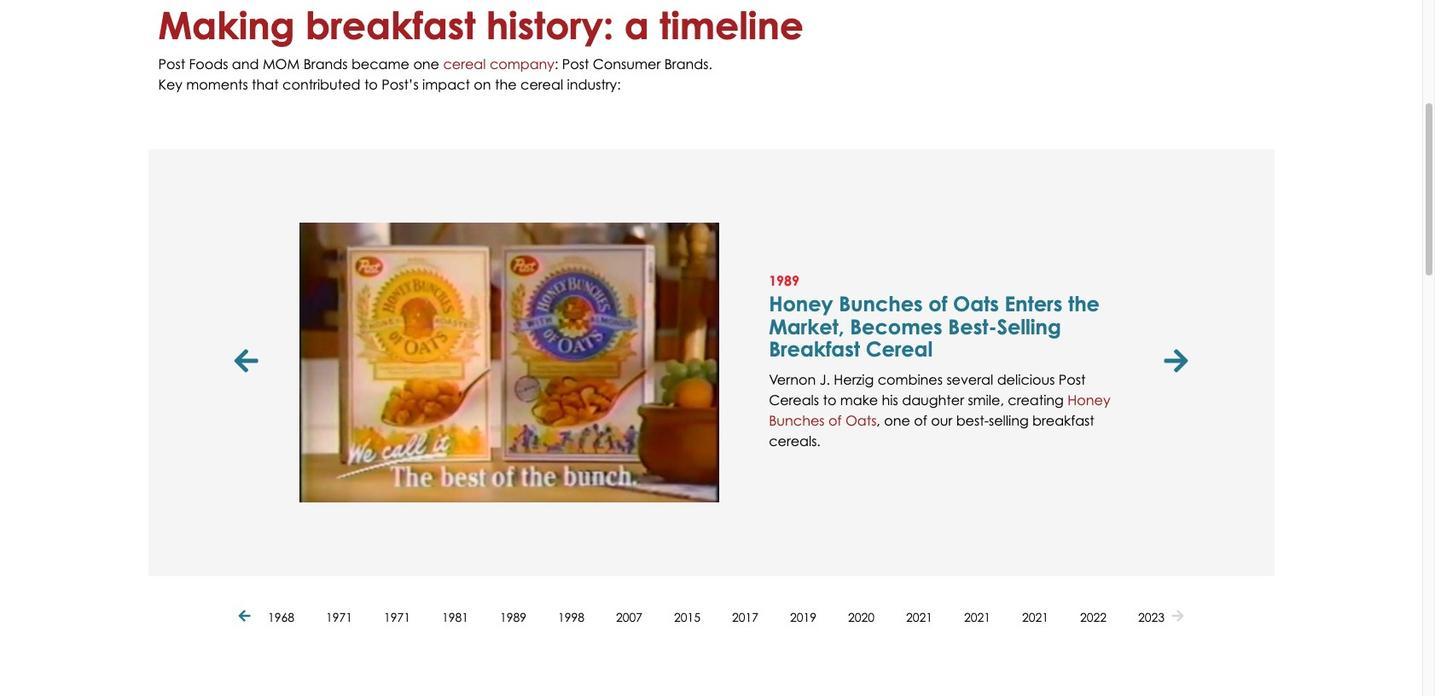 Task type: locate. For each thing, give the bounding box(es) containing it.
1971 right 1968
[[326, 610, 353, 625]]

2 horizontal spatial post
[[1059, 371, 1086, 388]]

1989 for 1989 honey bunches of oats enters the market, becomes best-selling breakfast cereal
[[769, 272, 800, 289]]

2019
[[790, 610, 817, 625]]

1 horizontal spatial honey
[[1068, 392, 1111, 409]]

several
[[947, 371, 994, 388]]

2022
[[1081, 610, 1107, 625]]

2 1971 from the left
[[384, 610, 411, 625]]

cereals
[[769, 392, 820, 409]]

0 horizontal spatial post
[[158, 55, 185, 72]]

1 horizontal spatial bunches
[[839, 292, 923, 317]]

bunches inside honey bunches of oats
[[769, 412, 825, 429]]

1 vertical spatial bunches
[[769, 412, 825, 429]]

cereal
[[443, 55, 486, 72], [521, 76, 563, 93]]

the inside 1989 honey bunches of oats enters the market, becomes best-selling breakfast cereal
[[1069, 292, 1100, 317]]

and
[[232, 55, 259, 72]]

1 horizontal spatial of
[[914, 412, 928, 429]]

1 horizontal spatial to
[[823, 392, 837, 409]]

bunches up cereals.
[[769, 412, 825, 429]]

oats left enters
[[954, 292, 1000, 317]]

of down make
[[829, 412, 842, 429]]

1989 for 1989
[[500, 610, 527, 625]]

1 horizontal spatial 1989
[[769, 272, 800, 289]]

of for our
[[914, 412, 928, 429]]

0 vertical spatial breakfast
[[306, 3, 476, 48]]

to down became
[[364, 76, 378, 93]]

0 horizontal spatial honey
[[769, 292, 834, 317]]

brands
[[304, 55, 348, 72]]

one up the impact
[[413, 55, 440, 72]]

honey bunches of oats
[[769, 392, 1111, 429]]

of left best-
[[929, 292, 948, 317]]

,
[[877, 412, 881, 429]]

0 horizontal spatial 1989
[[500, 610, 527, 625]]

selling
[[997, 314, 1062, 340]]

1 vertical spatial 1989
[[500, 610, 527, 625]]

contributed
[[283, 76, 361, 93]]

j.
[[820, 371, 830, 388]]

0 horizontal spatial 1971
[[326, 610, 353, 625]]

1 horizontal spatial oats
[[954, 292, 1000, 317]]

0 vertical spatial one
[[413, 55, 440, 72]]

0 vertical spatial the
[[495, 76, 517, 93]]

foods
[[189, 55, 228, 72]]

post right :
[[562, 55, 589, 72]]

herzig
[[834, 371, 874, 388]]

0 vertical spatial bunches
[[839, 292, 923, 317]]

post up key
[[158, 55, 185, 72]]

1 vertical spatial one
[[885, 412, 911, 429]]

0 horizontal spatial bunches
[[769, 412, 825, 429]]

the down the cereal company link
[[495, 76, 517, 93]]

oats down make
[[846, 412, 877, 429]]

to down j.
[[823, 392, 837, 409]]

next image
[[1165, 349, 1189, 376], [1172, 611, 1184, 624]]

2023
[[1139, 610, 1165, 625]]

honey
[[769, 292, 834, 317], [1068, 392, 1111, 409]]

to inside making breakfast history: a timeline post foods and mom brands became one cereal company : post consumer brands. key moments that contributed to post's impact on the cereal industry:
[[364, 76, 378, 93]]

of inside , one of our best-selling breakfast cereals.
[[914, 412, 928, 429]]

bunches inside 1989 honey bunches of oats enters the market, becomes best-selling breakfast cereal
[[839, 292, 923, 317]]

2021
[[907, 610, 933, 625], [965, 610, 991, 625], [1023, 610, 1049, 625]]

0 horizontal spatial the
[[495, 76, 517, 93]]

1 vertical spatial the
[[1069, 292, 1100, 317]]

1981
[[442, 610, 469, 625]]

1968
[[268, 610, 295, 625]]

0 vertical spatial to
[[364, 76, 378, 93]]

2 horizontal spatial of
[[929, 292, 948, 317]]

1 horizontal spatial 1971
[[384, 610, 411, 625]]

a
[[625, 3, 649, 48]]

to
[[364, 76, 378, 93], [823, 392, 837, 409]]

post
[[158, 55, 185, 72], [562, 55, 589, 72], [1059, 371, 1086, 388]]

1998
[[558, 610, 585, 625]]

0 horizontal spatial cereal
[[443, 55, 486, 72]]

of
[[929, 292, 948, 317], [829, 412, 842, 429], [914, 412, 928, 429]]

2 horizontal spatial 2021
[[1023, 610, 1049, 625]]

1 vertical spatial next image
[[1172, 611, 1184, 624]]

1 horizontal spatial 2021
[[965, 610, 991, 625]]

0 horizontal spatial breakfast
[[306, 3, 476, 48]]

of inside honey bunches of oats
[[829, 412, 842, 429]]

the
[[495, 76, 517, 93], [1069, 292, 1100, 317]]

moments
[[186, 76, 248, 93]]

daughter
[[902, 392, 965, 409]]

0 vertical spatial 1989
[[769, 272, 800, 289]]

honey inside 1989 honey bunches of oats enters the market, becomes best-selling breakfast cereal
[[769, 292, 834, 317]]

0 horizontal spatial of
[[829, 412, 842, 429]]

the inside making breakfast history: a timeline post foods and mom brands became one cereal company : post consumer brands. key moments that contributed to post's impact on the cereal industry:
[[495, 76, 517, 93]]

best-
[[949, 314, 997, 340]]

0 horizontal spatial one
[[413, 55, 440, 72]]

1971 left 1981
[[384, 610, 411, 625]]

1 vertical spatial honey
[[1068, 392, 1111, 409]]

the right enters
[[1069, 292, 1100, 317]]

1 horizontal spatial post
[[562, 55, 589, 72]]

1 horizontal spatial the
[[1069, 292, 1100, 317]]

breakfast up became
[[306, 3, 476, 48]]

to inside vernon j. herzig combines several delicious post cereals to make his daughter smile, creating
[[823, 392, 837, 409]]

oats
[[954, 292, 1000, 317], [846, 412, 877, 429]]

1 2021 from the left
[[907, 610, 933, 625]]

bunches
[[839, 292, 923, 317], [769, 412, 825, 429]]

impact
[[423, 76, 470, 93]]

breakfast down creating
[[1033, 412, 1095, 429]]

carousel region
[[229, 149, 1194, 576]]

key
[[158, 76, 183, 93]]

cereals.
[[769, 433, 821, 450]]

1989
[[769, 272, 800, 289], [500, 610, 527, 625]]

1 vertical spatial cereal
[[521, 76, 563, 93]]

one inside , one of our best-selling breakfast cereals.
[[885, 412, 911, 429]]

, one of our best-selling breakfast cereals.
[[769, 412, 1095, 450]]

1971
[[326, 610, 353, 625], [384, 610, 411, 625]]

1 horizontal spatial one
[[885, 412, 911, 429]]

1989 honey bunches of oats enters the market, becomes best-selling breakfast cereal
[[769, 272, 1100, 362]]

:
[[555, 55, 559, 72]]

enters
[[1005, 292, 1063, 317]]

cereal up the on
[[443, 55, 486, 72]]

post's
[[382, 76, 419, 93]]

breakfast inside making breakfast history: a timeline post foods and mom brands became one cereal company : post consumer brands. key moments that contributed to post's impact on the cereal industry:
[[306, 3, 476, 48]]

0 vertical spatial honey
[[769, 292, 834, 317]]

0 horizontal spatial to
[[364, 76, 378, 93]]

our
[[932, 412, 953, 429]]

0 vertical spatial previous image
[[234, 349, 262, 376]]

of left our
[[914, 412, 928, 429]]

1 vertical spatial breakfast
[[1033, 412, 1095, 429]]

one right ,
[[885, 412, 911, 429]]

1989 left 1998
[[500, 610, 527, 625]]

1 horizontal spatial cereal
[[521, 76, 563, 93]]

1989 inside 1989 honey bunches of oats enters the market, becomes best-selling breakfast cereal
[[769, 272, 800, 289]]

best-
[[957, 412, 989, 429]]

0 horizontal spatial oats
[[846, 412, 877, 429]]

1 1971 from the left
[[326, 610, 353, 625]]

one
[[413, 55, 440, 72], [885, 412, 911, 429]]

previous image
[[234, 349, 262, 376], [239, 611, 255, 624]]

0 vertical spatial cereal
[[443, 55, 486, 72]]

post up creating
[[1059, 371, 1086, 388]]

became
[[352, 55, 410, 72]]

1 vertical spatial oats
[[846, 412, 877, 429]]

1 vertical spatial to
[[823, 392, 837, 409]]

1 horizontal spatial breakfast
[[1033, 412, 1095, 429]]

bunches up cereal
[[839, 292, 923, 317]]

1989 up the market,
[[769, 272, 800, 289]]

honey up breakfast
[[769, 292, 834, 317]]

breakfast
[[306, 3, 476, 48], [1033, 412, 1095, 429]]

0 vertical spatial oats
[[954, 292, 1000, 317]]

breakfast inside , one of our best-selling breakfast cereals.
[[1033, 412, 1095, 429]]

of for oats
[[829, 412, 842, 429]]

0 vertical spatial next image
[[1165, 349, 1189, 376]]

0 horizontal spatial 2021
[[907, 610, 933, 625]]

cereal down :
[[521, 76, 563, 93]]

honey right creating
[[1068, 392, 1111, 409]]



Task type: describe. For each thing, give the bounding box(es) containing it.
cereal company link
[[443, 55, 555, 72]]

2007
[[616, 610, 643, 625]]

company
[[490, 55, 555, 72]]

post honey bunches of oats cereal is introduced in 1989 image
[[299, 222, 720, 503]]

on
[[474, 76, 491, 93]]

consumer
[[593, 55, 661, 72]]

post inside vernon j. herzig combines several delicious post cereals to make his daughter smile, creating
[[1059, 371, 1086, 388]]

honey bunches of oats link
[[769, 392, 1111, 429]]

market,
[[769, 314, 845, 340]]

mom
[[263, 55, 300, 72]]

oats inside honey bunches of oats
[[846, 412, 877, 429]]

making
[[158, 3, 295, 48]]

next image for the topmost previous image
[[1165, 349, 1189, 376]]

make
[[841, 392, 879, 409]]

2015
[[674, 610, 701, 625]]

3 2021 from the left
[[1023, 610, 1049, 625]]

creating
[[1008, 392, 1064, 409]]

oats inside 1989 honey bunches of oats enters the market, becomes best-selling breakfast cereal
[[954, 292, 1000, 317]]

2 2021 from the left
[[965, 610, 991, 625]]

selling
[[989, 412, 1029, 429]]

of inside 1989 honey bunches of oats enters the market, becomes best-selling breakfast cereal
[[929, 292, 948, 317]]

honey inside honey bunches of oats
[[1068, 392, 1111, 409]]

next image for the bottom previous image
[[1172, 611, 1184, 624]]

2020
[[849, 610, 875, 625]]

one inside making breakfast history: a timeline post foods and mom brands became one cereal company : post consumer brands. key moments that contributed to post's impact on the cereal industry:
[[413, 55, 440, 72]]

industry:
[[567, 76, 621, 93]]

2017
[[732, 610, 759, 625]]

becomes
[[850, 314, 943, 340]]

cereal
[[866, 337, 933, 362]]

making breakfast history: a timeline post foods and mom brands became one cereal company : post consumer brands. key moments that contributed to post's impact on the cereal industry:
[[158, 3, 804, 93]]

brands.
[[665, 55, 713, 72]]

vernon
[[769, 371, 816, 388]]

smile,
[[968, 392, 1005, 409]]

history:
[[486, 3, 614, 48]]

delicious
[[998, 371, 1055, 388]]

his
[[882, 392, 899, 409]]

1 vertical spatial previous image
[[239, 611, 255, 624]]

combines
[[878, 371, 943, 388]]

vernon j. herzig combines several delicious post cereals to make his daughter smile, creating
[[769, 371, 1086, 409]]

that
[[252, 76, 279, 93]]

breakfast
[[769, 337, 860, 362]]

timeline
[[660, 3, 804, 48]]



Task type: vqa. For each thing, say whether or not it's contained in the screenshot.
TO
yes



